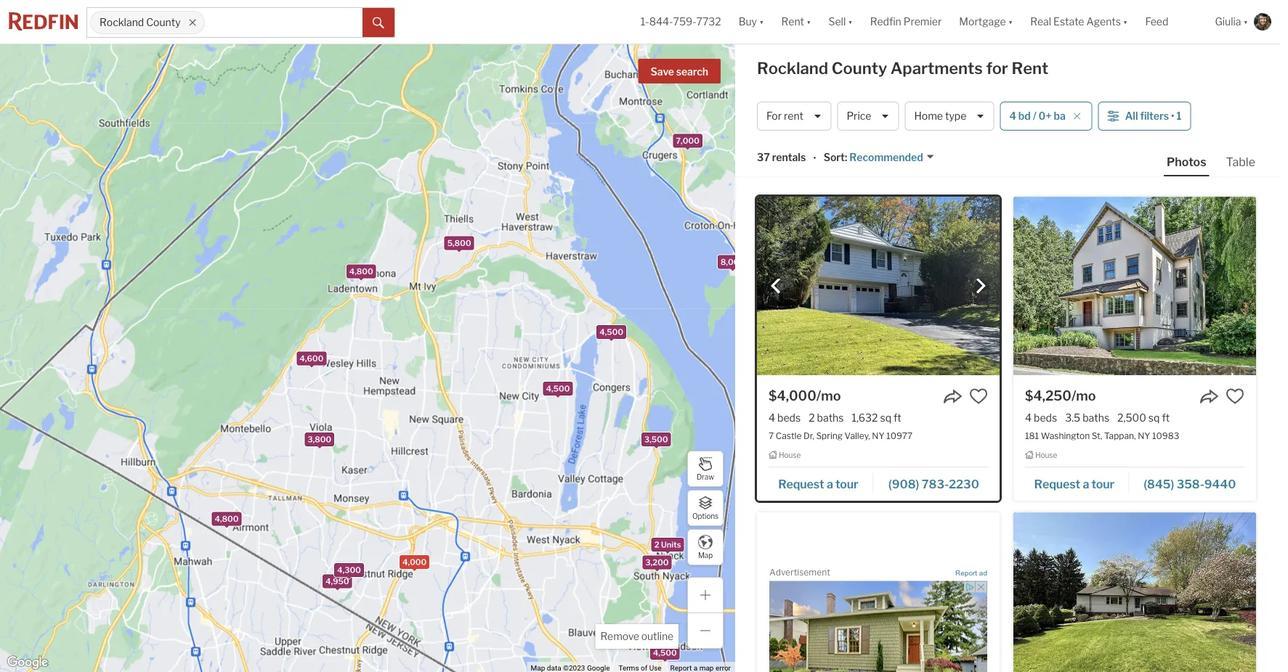 Task type: locate. For each thing, give the bounding box(es) containing it.
photos button
[[1164, 154, 1223, 177]]

2 horizontal spatial 4
[[1025, 412, 1032, 424]]

washington
[[1041, 431, 1090, 441]]

0 vertical spatial •
[[1171, 110, 1175, 122]]

sq up 10983
[[1149, 412, 1160, 424]]

real estate agents ▾
[[1031, 16, 1128, 28]]

181 washington st, tappan, ny 10983
[[1025, 431, 1180, 441]]

None search field
[[205, 8, 363, 37]]

▾ right agents
[[1123, 16, 1128, 28]]

map
[[698, 552, 713, 560]]

favorite button image
[[969, 387, 988, 406]]

tour down 7 castle dr, spring valley, ny 10977
[[836, 477, 859, 491]]

remove 4 bd / 0+ ba image
[[1073, 112, 1082, 121]]

2 up dr,
[[809, 412, 815, 424]]

4,800
[[349, 267, 373, 277], [215, 515, 239, 524]]

7732
[[697, 16, 721, 28]]

a for $4,000 /mo
[[827, 477, 833, 491]]

0 horizontal spatial county
[[146, 16, 181, 29]]

2 tour from the left
[[1092, 477, 1115, 491]]

358-
[[1177, 477, 1205, 491]]

4 for $4,000 /mo
[[769, 412, 775, 424]]

2 baths from the left
[[1083, 412, 1110, 424]]

beds up castle
[[778, 412, 801, 424]]

2 for 2 units
[[655, 541, 660, 550]]

(908) 783-2230 link
[[874, 471, 988, 495]]

request a tour down washington
[[1035, 477, 1115, 491]]

rent right buy ▾ in the top right of the page
[[782, 16, 804, 28]]

37 rentals •
[[757, 151, 817, 165]]

0 vertical spatial rent
[[782, 16, 804, 28]]

tour for $4,000 /mo
[[836, 477, 859, 491]]

0 vertical spatial county
[[146, 16, 181, 29]]

3 ▾ from the left
[[848, 16, 853, 28]]

photos
[[1167, 155, 1207, 169]]

3,500
[[645, 435, 668, 445]]

ft up 10983
[[1162, 412, 1170, 424]]

home type button
[[905, 102, 994, 131]]

/mo
[[817, 388, 841, 404], [1072, 388, 1096, 404]]

1 /mo from the left
[[817, 388, 841, 404]]

0 horizontal spatial 2
[[655, 541, 660, 550]]

1 baths from the left
[[817, 412, 844, 424]]

photo of 27 pinebrook rd, monsey, ny 10952 image
[[1014, 513, 1256, 673]]

feed button
[[1137, 0, 1207, 44]]

1 a from the left
[[827, 477, 833, 491]]

1 request from the left
[[778, 477, 825, 491]]

0 horizontal spatial sq
[[880, 412, 892, 424]]

a
[[827, 477, 833, 491], [1083, 477, 1089, 491]]

6 ▾ from the left
[[1244, 16, 1248, 28]]

1 beds from the left
[[778, 412, 801, 424]]

1 horizontal spatial •
[[1171, 110, 1175, 122]]

• left sort
[[813, 152, 817, 165]]

0 vertical spatial 4,500
[[600, 328, 624, 337]]

1 horizontal spatial a
[[1083, 477, 1089, 491]]

tappan,
[[1104, 431, 1136, 441]]

(908)
[[889, 477, 920, 491]]

baths up st,
[[1083, 412, 1110, 424]]

▾ left user photo at the top of the page
[[1244, 16, 1248, 28]]

house down castle
[[779, 451, 801, 460]]

1 tour from the left
[[836, 477, 859, 491]]

1 vertical spatial county
[[832, 58, 887, 78]]

0 horizontal spatial 4 beds
[[769, 412, 801, 424]]

1,632
[[852, 412, 878, 424]]

▾ right mortgage
[[1008, 16, 1013, 28]]

/mo for $4,000
[[817, 388, 841, 404]]

beds
[[778, 412, 801, 424], [1034, 412, 1057, 424]]

photo of 7 castle dr, spring valley, ny 10977 image
[[757, 197, 1000, 376]]

• inside 37 rentals •
[[813, 152, 817, 165]]

$4,000
[[769, 388, 817, 404]]

ba
[[1054, 110, 1066, 122]]

0 horizontal spatial house
[[779, 451, 801, 460]]

2 baths
[[809, 412, 844, 424]]

ft up 10977
[[894, 412, 902, 424]]

request a tour button for $4,250
[[1025, 472, 1130, 494]]

real
[[1031, 16, 1052, 28]]

3,800
[[308, 435, 331, 445]]

2 ▾ from the left
[[807, 16, 811, 28]]

request
[[778, 477, 825, 491], [1035, 477, 1081, 491]]

0 horizontal spatial request a tour
[[778, 477, 859, 491]]

sort :
[[824, 151, 848, 164]]

1 horizontal spatial rockland
[[757, 58, 829, 78]]

house
[[779, 451, 801, 460], [1036, 451, 1057, 460]]

4 beds up 181
[[1025, 412, 1057, 424]]

1 vertical spatial 4,500
[[546, 385, 570, 394]]

0 horizontal spatial •
[[813, 152, 817, 165]]

0 horizontal spatial request a tour button
[[769, 472, 874, 494]]

2 ft from the left
[[1162, 412, 1170, 424]]

request for $4,000
[[778, 477, 825, 491]]

0 horizontal spatial tour
[[836, 477, 859, 491]]

units
[[661, 541, 681, 550]]

2 sq from the left
[[1149, 412, 1160, 424]]

sell ▾ button
[[829, 0, 853, 44]]

5 ▾ from the left
[[1123, 16, 1128, 28]]

ny
[[872, 431, 885, 441], [1138, 431, 1151, 441]]

4 up 181
[[1025, 412, 1032, 424]]

1 horizontal spatial request a tour
[[1035, 477, 1115, 491]]

a for $4,250 /mo
[[1083, 477, 1089, 491]]

spring
[[816, 431, 843, 441]]

2 a from the left
[[1083, 477, 1089, 491]]

4 for $4,250 /mo
[[1025, 412, 1032, 424]]

county up price
[[832, 58, 887, 78]]

bd
[[1019, 110, 1031, 122]]

all filters • 1
[[1125, 110, 1182, 122]]

1-
[[641, 16, 649, 28]]

1 horizontal spatial beds
[[1034, 412, 1057, 424]]

/mo up 2 baths
[[817, 388, 841, 404]]

1 horizontal spatial request
[[1035, 477, 1081, 491]]

0 horizontal spatial rent
[[782, 16, 804, 28]]

county
[[146, 16, 181, 29], [832, 58, 887, 78]]

1 house from the left
[[779, 451, 801, 460]]

sq right 1,632
[[880, 412, 892, 424]]

• left 1
[[1171, 110, 1175, 122]]

1 horizontal spatial sq
[[1149, 412, 1160, 424]]

mortgage
[[959, 16, 1006, 28]]

house down 181
[[1036, 451, 1057, 460]]

2 house from the left
[[1036, 451, 1057, 460]]

$4,000 /mo
[[769, 388, 841, 404]]

(845)
[[1144, 477, 1175, 491]]

beds up 181
[[1034, 412, 1057, 424]]

0 horizontal spatial ft
[[894, 412, 902, 424]]

3,200
[[646, 558, 669, 568]]

4 up 7
[[769, 412, 775, 424]]

agents
[[1087, 16, 1121, 28]]

1 horizontal spatial ny
[[1138, 431, 1151, 441]]

37
[[757, 151, 770, 164]]

a down spring
[[827, 477, 833, 491]]

1 horizontal spatial county
[[832, 58, 887, 78]]

0 horizontal spatial a
[[827, 477, 833, 491]]

outline
[[642, 631, 674, 643]]

favorite button image
[[1226, 387, 1245, 406]]

ny down 1,632 sq ft
[[872, 431, 885, 441]]

1 horizontal spatial tour
[[1092, 477, 1115, 491]]

sell
[[829, 16, 846, 28]]

buy ▾ button
[[739, 0, 764, 44]]

for
[[767, 110, 782, 122]]

real estate agents ▾ button
[[1022, 0, 1137, 44]]

0 vertical spatial 4,800
[[349, 267, 373, 277]]

1 horizontal spatial baths
[[1083, 412, 1110, 424]]

next button image
[[974, 279, 988, 294]]

tour
[[836, 477, 859, 491], [1092, 477, 1115, 491]]

remove outline button
[[596, 625, 679, 650]]

real estate agents ▾ link
[[1031, 0, 1128, 44]]

4 beds for $4,000 /mo
[[769, 412, 801, 424]]

0 horizontal spatial rockland
[[100, 16, 144, 29]]

request down washington
[[1035, 477, 1081, 491]]

2 request a tour button from the left
[[1025, 472, 1130, 494]]

▾ for mortgage ▾
[[1008, 16, 1013, 28]]

county left 'remove rockland county' image
[[146, 16, 181, 29]]

baths
[[817, 412, 844, 424], [1083, 412, 1110, 424]]

county for rockland county
[[146, 16, 181, 29]]

2
[[809, 412, 815, 424], [655, 541, 660, 550]]

1 ft from the left
[[894, 412, 902, 424]]

1 sq from the left
[[880, 412, 892, 424]]

dr,
[[804, 431, 815, 441]]

request a tour button down spring
[[769, 472, 874, 494]]

4 bd / 0+ ba
[[1010, 110, 1066, 122]]

4 inside button
[[1010, 110, 1017, 122]]

1 vertical spatial 2
[[655, 541, 660, 550]]

1 4 beds from the left
[[769, 412, 801, 424]]

recommended
[[850, 151, 923, 164]]

1 horizontal spatial 4
[[1010, 110, 1017, 122]]

all
[[1125, 110, 1138, 122]]

▾ right sell
[[848, 16, 853, 28]]

ny down 2,500 sq ft
[[1138, 431, 1151, 441]]

2 left units
[[655, 541, 660, 550]]

2 units
[[655, 541, 681, 550]]

• inside button
[[1171, 110, 1175, 122]]

0 horizontal spatial 4
[[769, 412, 775, 424]]

beds for $4,000
[[778, 412, 801, 424]]

1 horizontal spatial /mo
[[1072, 388, 1096, 404]]

0 horizontal spatial request
[[778, 477, 825, 491]]

0 horizontal spatial 4,800
[[215, 515, 239, 524]]

(845) 358-9440
[[1144, 477, 1236, 491]]

a down 181 washington st, tappan, ny 10983
[[1083, 477, 1089, 491]]

2 request from the left
[[1035, 477, 1081, 491]]

3.5
[[1065, 412, 1081, 424]]

1 vertical spatial •
[[813, 152, 817, 165]]

1 request a tour button from the left
[[769, 472, 874, 494]]

0 horizontal spatial ny
[[872, 431, 885, 441]]

1 vertical spatial rockland
[[757, 58, 829, 78]]

4 left bd
[[1010, 110, 1017, 122]]

recommended button
[[848, 151, 935, 165]]

1 horizontal spatial 4 beds
[[1025, 412, 1057, 424]]

report ad button
[[956, 570, 988, 581]]

1 vertical spatial 4,800
[[215, 515, 239, 524]]

4 beds up castle
[[769, 412, 801, 424]]

baths up spring
[[817, 412, 844, 424]]

1 horizontal spatial request a tour button
[[1025, 472, 1130, 494]]

0 vertical spatial 2
[[809, 412, 815, 424]]

1 request a tour from the left
[[778, 477, 859, 491]]

castle
[[776, 431, 802, 441]]

request a tour button down washington
[[1025, 472, 1130, 494]]

2 inside map region
[[655, 541, 660, 550]]

2 4 beds from the left
[[1025, 412, 1057, 424]]

▾ right 'buy'
[[759, 16, 764, 28]]

rent right for
[[1012, 58, 1049, 78]]

0 horizontal spatial 4,500
[[546, 385, 570, 394]]

1 horizontal spatial 2
[[809, 412, 815, 424]]

1 horizontal spatial house
[[1036, 451, 1057, 460]]

1 horizontal spatial rent
[[1012, 58, 1049, 78]]

tour down 181 washington st, tappan, ny 10983
[[1092, 477, 1115, 491]]

1 horizontal spatial ft
[[1162, 412, 1170, 424]]

search
[[676, 66, 709, 78]]

apartments
[[891, 58, 983, 78]]

2 vertical spatial 4,500
[[653, 649, 677, 658]]

/mo up 3.5 baths
[[1072, 388, 1096, 404]]

options
[[692, 512, 719, 521]]

request a tour down dr,
[[778, 477, 859, 491]]

▾ for buy ▾
[[759, 16, 764, 28]]

2 request a tour from the left
[[1035, 477, 1115, 491]]

1 horizontal spatial 4,800
[[349, 267, 373, 277]]

0 vertical spatial rockland
[[100, 16, 144, 29]]

0 horizontal spatial /mo
[[817, 388, 841, 404]]

1 ▾ from the left
[[759, 16, 764, 28]]

0 horizontal spatial beds
[[778, 412, 801, 424]]

1 ny from the left
[[872, 431, 885, 441]]

▾ left sell
[[807, 16, 811, 28]]

0 horizontal spatial baths
[[817, 412, 844, 424]]

10977
[[887, 431, 913, 441]]

favorite button checkbox
[[969, 387, 988, 406]]

2 /mo from the left
[[1072, 388, 1096, 404]]

2 beds from the left
[[1034, 412, 1057, 424]]

4 ▾ from the left
[[1008, 16, 1013, 28]]

type
[[945, 110, 967, 122]]

rockland left 'remove rockland county' image
[[100, 16, 144, 29]]

rentals
[[772, 151, 806, 164]]

rockland down rent ▾ dropdown button
[[757, 58, 829, 78]]

request down dr,
[[778, 477, 825, 491]]

ft for $4,250 /mo
[[1162, 412, 1170, 424]]

▾
[[759, 16, 764, 28], [807, 16, 811, 28], [848, 16, 853, 28], [1008, 16, 1013, 28], [1123, 16, 1128, 28], [1244, 16, 1248, 28]]

1-844-759-7732 link
[[641, 16, 721, 28]]

house for $4,000
[[779, 451, 801, 460]]



Task type: describe. For each thing, give the bounding box(es) containing it.
3.5 baths
[[1065, 412, 1110, 424]]

1 vertical spatial rent
[[1012, 58, 1049, 78]]

759-
[[673, 16, 697, 28]]

beds for $4,250
[[1034, 412, 1057, 424]]

rockland county
[[100, 16, 181, 29]]

rent ▾ button
[[782, 0, 811, 44]]

mortgage ▾
[[959, 16, 1013, 28]]

mortgage ▾ button
[[951, 0, 1022, 44]]

2 horizontal spatial 4,500
[[653, 649, 677, 658]]

user photo image
[[1254, 13, 1272, 31]]

request a tour for $4,250
[[1035, 477, 1115, 491]]

(908) 783-2230
[[889, 477, 979, 491]]

giulia
[[1215, 16, 1242, 28]]

save search button
[[638, 59, 721, 84]]

$4,250 /mo
[[1025, 388, 1096, 404]]

sell ▾
[[829, 16, 853, 28]]

photo of 181 washington st, tappan, ny 10983 image
[[1014, 197, 1256, 376]]

rockland for rockland county
[[100, 16, 144, 29]]

buy ▾
[[739, 16, 764, 28]]

4 beds for $4,250 /mo
[[1025, 412, 1057, 424]]

rockland for rockland county apartments for rent
[[757, 58, 829, 78]]

844-
[[649, 16, 673, 28]]

price button
[[837, 102, 899, 131]]

house for $4,250
[[1036, 451, 1057, 460]]

map region
[[0, 0, 860, 673]]

giulia ▾
[[1215, 16, 1248, 28]]

783-
[[922, 477, 949, 491]]

previous button image
[[769, 279, 783, 294]]

buy
[[739, 16, 757, 28]]

county for rockland county apartments for rent
[[832, 58, 887, 78]]

remove
[[601, 631, 639, 643]]

home
[[915, 110, 943, 122]]

ad
[[979, 570, 988, 578]]

rockland county apartments for rent
[[757, 58, 1049, 78]]

table button
[[1223, 154, 1259, 175]]

map button
[[687, 530, 724, 566]]

home type
[[915, 110, 967, 122]]

favorite button checkbox
[[1226, 387, 1245, 406]]

8,000
[[721, 258, 745, 267]]

submit search image
[[373, 17, 384, 29]]

$4,250
[[1025, 388, 1072, 404]]

• for 37 rentals •
[[813, 152, 817, 165]]

request a tour for $4,000
[[778, 477, 859, 491]]

baths for $4,250 /mo
[[1083, 412, 1110, 424]]

▾ for sell ▾
[[848, 16, 853, 28]]

price
[[847, 110, 872, 122]]

sq for $4,250 /mo
[[1149, 412, 1160, 424]]

9440
[[1205, 477, 1236, 491]]

report
[[956, 570, 977, 578]]

7
[[769, 431, 774, 441]]

rent
[[784, 110, 804, 122]]

filters
[[1140, 110, 1169, 122]]

2,500
[[1118, 412, 1147, 424]]

10983
[[1153, 431, 1180, 441]]

feed
[[1146, 16, 1169, 28]]

draw
[[697, 473, 714, 482]]

report ad
[[956, 570, 988, 578]]

for rent button
[[757, 102, 832, 131]]

2,500 sq ft
[[1118, 412, 1170, 424]]

buy ▾ button
[[730, 0, 773, 44]]

advertisement
[[770, 567, 830, 578]]

1 horizontal spatial 4,500
[[600, 328, 624, 337]]

2 for 2 baths
[[809, 412, 815, 424]]

draw button
[[687, 451, 724, 488]]

5,800
[[447, 239, 471, 248]]

mortgage ▾ button
[[959, 0, 1013, 44]]

4,000
[[403, 558, 427, 568]]

remove outline
[[601, 631, 674, 643]]

baths for $4,000 /mo
[[817, 412, 844, 424]]

:
[[845, 151, 848, 164]]

sell ▾ button
[[820, 0, 862, 44]]

request for $4,250
[[1035, 477, 1081, 491]]

ad region
[[770, 582, 988, 673]]

4,600
[[300, 354, 324, 364]]

0+
[[1039, 110, 1052, 122]]

▾ for giulia ▾
[[1244, 16, 1248, 28]]

rent ▾ button
[[773, 0, 820, 44]]

google image
[[4, 654, 52, 673]]

• for all filters • 1
[[1171, 110, 1175, 122]]

premier
[[904, 16, 942, 28]]

1-844-759-7732
[[641, 16, 721, 28]]

(845) 358-9440 link
[[1130, 471, 1245, 495]]

2 ny from the left
[[1138, 431, 1151, 441]]

ft for $4,000 /mo
[[894, 412, 902, 424]]

remove rockland county image
[[188, 18, 197, 27]]

4 bd / 0+ ba button
[[1000, 102, 1093, 131]]

/
[[1033, 110, 1037, 122]]

4,950
[[326, 577, 349, 587]]

1,632 sq ft
[[852, 412, 902, 424]]

redfin premier
[[870, 16, 942, 28]]

2230
[[949, 477, 979, 491]]

st,
[[1092, 431, 1103, 441]]

sort
[[824, 151, 845, 164]]

7,000
[[676, 136, 700, 146]]

/mo for $4,250
[[1072, 388, 1096, 404]]

estate
[[1054, 16, 1085, 28]]

tour for $4,250 /mo
[[1092, 477, 1115, 491]]

all filters • 1 button
[[1099, 102, 1191, 131]]

rent inside rent ▾ dropdown button
[[782, 16, 804, 28]]

▾ for rent ▾
[[807, 16, 811, 28]]

4,300
[[337, 566, 361, 575]]

sq for $4,000 /mo
[[880, 412, 892, 424]]

request a tour button for $4,000
[[769, 472, 874, 494]]



Task type: vqa. For each thing, say whether or not it's contained in the screenshot.
5,800
yes



